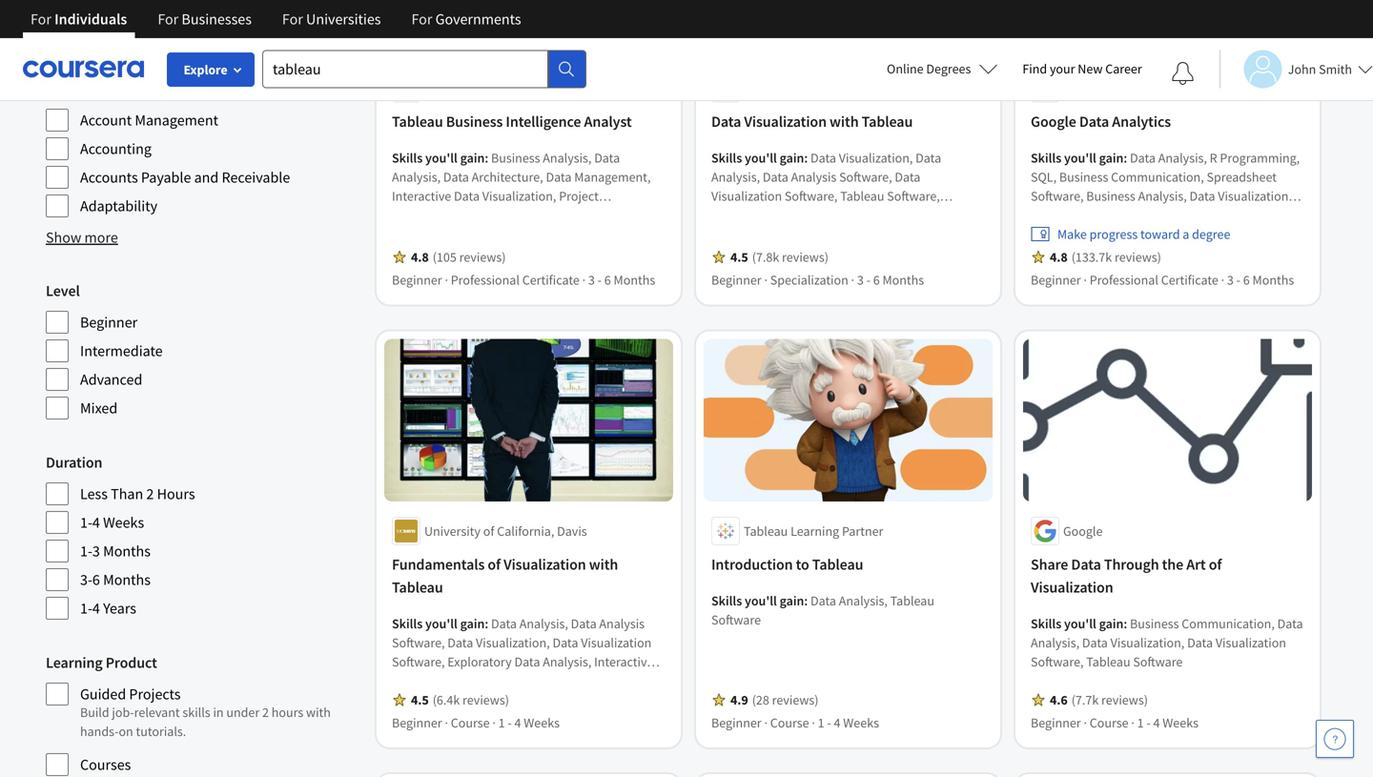 Task type: vqa. For each thing, say whether or not it's contained in the screenshot.


Task type: locate. For each thing, give the bounding box(es) containing it.
1 for tableau
[[818, 714, 825, 731]]

learning for business
[[471, 80, 520, 97]]

tableau business intelligence analyst
[[392, 112, 632, 131]]

1-4 years
[[80, 599, 136, 618]]

1 horizontal spatial 2
[[262, 704, 269, 721]]

What do you want to learn? text field
[[262, 50, 548, 88]]

than
[[111, 484, 143, 504]]

2 horizontal spatial with
[[830, 112, 859, 131]]

certificate down project
[[522, 271, 580, 288]]

3 1 from the left
[[1137, 714, 1144, 731]]

show more button
[[46, 24, 118, 47], [46, 226, 118, 249]]

gain for tableau business intelligence analyst
[[460, 149, 485, 166]]

1 beginner · professional certificate · 3 - 6 months from the left
[[392, 271, 655, 288]]

business for share
[[1130, 615, 1179, 632]]

you'll for tableau business intelligence analyst
[[425, 149, 458, 166]]

: for introduction to tableau
[[804, 592, 808, 609]]

4.5 up (computer
[[411, 691, 429, 708]]

of right art
[[1209, 555, 1222, 574]]

2 show more from the top
[[46, 228, 118, 247]]

0 horizontal spatial 4.8
[[411, 248, 429, 266]]

data inside data analysis, tableau software
[[811, 592, 836, 609]]

management, up (105 on the top of the page
[[392, 206, 469, 224]]

: down to on the bottom right of page
[[804, 592, 808, 609]]

with
[[830, 112, 859, 131], [589, 555, 618, 574], [306, 704, 331, 721]]

governments
[[435, 10, 521, 29]]

0 vertical spatial learning
[[471, 80, 520, 97]]

1 vertical spatial business
[[491, 149, 540, 166]]

beginner · professional certificate · 3 - 6 months down toward
[[1031, 271, 1294, 288]]

for left universities
[[282, 10, 303, 29]]

gain down introduction to tableau
[[780, 592, 804, 609]]

beginner down '4.9'
[[711, 714, 762, 731]]

0 horizontal spatial course
[[451, 714, 490, 731]]

0 vertical spatial show more
[[46, 26, 118, 45]]

1 show more from the top
[[46, 26, 118, 45]]

degrees
[[926, 60, 971, 77]]

reviews) for fundamentals of visualization with tableau
[[463, 691, 509, 708]]

intermediate
[[80, 341, 163, 361]]

you'll up exploratory
[[425, 615, 458, 632]]

of
[[483, 523, 494, 540], [488, 555, 501, 574], [1209, 555, 1222, 574]]

4.5 for data visualization with tableau
[[731, 248, 748, 266]]

share data through the art of visualization link
[[1031, 553, 1305, 599]]

business inside business communication, data analysis, data visualization, data visualization software, tableau software
[[1130, 615, 1179, 632]]

partner up intelligence
[[523, 80, 564, 97]]

1 vertical spatial google
[[1063, 523, 1103, 540]]

software down project
[[518, 206, 568, 224]]

and
[[194, 168, 219, 187]]

(28
[[752, 691, 769, 708]]

relevant
[[134, 704, 180, 721]]

of inside fundamentals of visualization with tableau
[[488, 555, 501, 574]]

0 vertical spatial business
[[446, 112, 503, 131]]

you'll for fundamentals of visualization with tableau
[[425, 615, 458, 632]]

4.5 left (7.8k
[[731, 248, 748, 266]]

: for tableau business intelligence analyst
[[485, 149, 488, 166]]

architecture,
[[472, 168, 543, 185]]

4.8 left (105 on the top of the page
[[411, 248, 429, 266]]

tableau learning partner for business
[[424, 80, 564, 97]]

skills you'll gain : down "share data through the art of visualization"
[[1031, 615, 1130, 632]]

0 horizontal spatial 2
[[146, 484, 154, 504]]

4
[[92, 513, 100, 532], [92, 599, 100, 618], [515, 714, 521, 731], [834, 714, 841, 731], [1154, 714, 1160, 731]]

skills up account
[[46, 79, 80, 98]]

0 horizontal spatial certificate
[[522, 271, 580, 288]]

show more down the adaptability
[[46, 228, 118, 247]]

more up coursera image at the top of page
[[84, 26, 118, 45]]

beginner down (133.7k
[[1031, 271, 1081, 288]]

1 vertical spatial tableau learning partner
[[744, 523, 884, 540]]

1 vertical spatial partner
[[842, 523, 884, 540]]

2 course from the left
[[770, 714, 809, 731]]

skills down google data analytics
[[1031, 149, 1062, 166]]

4.6
[[1050, 691, 1068, 708]]

more down the adaptability
[[84, 228, 118, 247]]

3-6 months
[[80, 570, 151, 589]]

course
[[451, 714, 490, 731], [770, 714, 809, 731], [1090, 714, 1129, 731]]

course down 4.6 (7.7k reviews) on the right bottom of page
[[1090, 714, 1129, 731]]

analysis, down introduction to tableau link
[[839, 592, 888, 609]]

1 down 4.6 (7.7k reviews) on the right bottom of page
[[1137, 714, 1144, 731]]

guided
[[80, 685, 126, 704]]

2 horizontal spatial learning
[[791, 523, 839, 540]]

2 horizontal spatial beginner · course · 1 - 4 weeks
[[1031, 714, 1199, 731]]

0 horizontal spatial beginner · course · 1 - 4 weeks
[[392, 714, 560, 731]]

1 horizontal spatial with
[[589, 555, 618, 574]]

account management
[[80, 111, 218, 130]]

1 horizontal spatial management,
[[574, 168, 651, 185]]

1 horizontal spatial interactive
[[594, 653, 654, 670]]

coursera image
[[23, 54, 144, 84]]

reviews) right (7.7k
[[1102, 691, 1148, 708]]

: up architecture,
[[485, 149, 488, 166]]

business inside business analysis, data analysis, data architecture, data management, interactive data visualization, project management, tableau software
[[491, 149, 540, 166]]

1 horizontal spatial course
[[770, 714, 809, 731]]

help center image
[[1324, 728, 1347, 751]]

software up visual
[[497, 672, 547, 689]]

skills you'll gain : up exploratory
[[392, 615, 491, 632]]

1 vertical spatial with
[[589, 555, 618, 574]]

2 4.8 from the left
[[1050, 248, 1068, 266]]

of down 'university of california, davis'
[[488, 555, 501, 574]]

business
[[446, 112, 503, 131], [491, 149, 540, 166], [1130, 615, 1179, 632]]

learning up the guided on the left of the page
[[46, 653, 103, 672]]

analysis, up 4.6
[[1031, 634, 1080, 651]]

reviews) right (105 on the top of the page
[[459, 248, 506, 266]]

visualization, up 4.5 (6.4k reviews)
[[420, 672, 494, 689]]

1 vertical spatial show
[[46, 228, 81, 247]]

to
[[796, 555, 809, 574]]

professional
[[451, 271, 520, 288], [1090, 271, 1159, 288]]

1 horizontal spatial beginner · course · 1 - 4 weeks
[[711, 714, 879, 731]]

gain
[[460, 149, 485, 166], [780, 149, 804, 166], [1099, 149, 1124, 166], [780, 592, 804, 609], [460, 615, 485, 632], [1099, 615, 1124, 632]]

gain up architecture,
[[460, 149, 485, 166]]

1 beginner · course · 1 - 4 weeks from the left
[[392, 714, 560, 731]]

0 horizontal spatial 4.5
[[411, 691, 429, 708]]

google inside google data analytics link
[[1031, 112, 1077, 131]]

: up exploratory
[[485, 615, 488, 632]]

1 vertical spatial learning
[[791, 523, 839, 540]]

receivable
[[222, 168, 290, 187]]

tableau learning partner
[[424, 80, 564, 97], [744, 523, 884, 540]]

3 down degree
[[1227, 271, 1234, 288]]

find your new career
[[1023, 60, 1142, 77]]

3 1- from the top
[[80, 599, 92, 618]]

less than 2 hours
[[80, 484, 195, 504]]

1 horizontal spatial tableau learning partner
[[744, 523, 884, 540]]

0 vertical spatial with
[[830, 112, 859, 131]]

2 for from the left
[[158, 10, 179, 29]]

1 professional from the left
[[451, 271, 520, 288]]

0 vertical spatial show
[[46, 26, 81, 45]]

1- down 3-
[[80, 599, 92, 618]]

1 horizontal spatial 4.8
[[1050, 248, 1068, 266]]

you'll down tableau business intelligence analyst
[[425, 149, 458, 166]]

2 right than
[[146, 484, 154, 504]]

1 down 4.9 (28 reviews)
[[818, 714, 825, 731]]

management, up project
[[574, 168, 651, 185]]

(133.7k
[[1072, 248, 1112, 266]]

3 down project
[[588, 271, 595, 288]]

1 for visualization
[[498, 714, 505, 731]]

1 vertical spatial show more button
[[46, 226, 118, 249]]

a
[[1183, 225, 1190, 243]]

learning product
[[46, 653, 157, 672]]

you'll down introduction
[[745, 592, 777, 609]]

for up what do you want to learn? text box
[[412, 10, 432, 29]]

4.8 for 4.8 (133.7k reviews)
[[1050, 248, 1068, 266]]

1 horizontal spatial certificate
[[1161, 271, 1219, 288]]

2 more from the top
[[84, 228, 118, 247]]

certificate
[[522, 271, 580, 288], [1161, 271, 1219, 288]]

6 inside "duration" group
[[92, 570, 100, 589]]

google down your
[[1031, 112, 1077, 131]]

0 vertical spatial partner
[[523, 80, 564, 97]]

visualization inside business communication, data analysis, data visualization, data visualization software, tableau software
[[1216, 634, 1287, 651]]

1 more from the top
[[84, 26, 118, 45]]

1 horizontal spatial 1
[[818, 714, 825, 731]]

1 4.8 from the left
[[411, 248, 429, 266]]

2 inside "duration" group
[[146, 484, 154, 504]]

gain up exploratory
[[460, 615, 485, 632]]

2 horizontal spatial 1
[[1137, 714, 1144, 731]]

0 horizontal spatial interactive
[[392, 187, 451, 205]]

google up the share
[[1063, 523, 1103, 540]]

1 vertical spatial interactive
[[594, 653, 654, 670]]

interactive down "analysis"
[[594, 653, 654, 670]]

management,
[[574, 168, 651, 185], [392, 206, 469, 224]]

professional down the 4.8 (133.7k reviews)
[[1090, 271, 1159, 288]]

data
[[711, 112, 741, 131], [1079, 112, 1109, 131], [594, 149, 620, 166], [443, 168, 469, 185], [546, 168, 572, 185], [454, 187, 480, 205], [1071, 555, 1101, 574], [811, 592, 836, 609], [491, 615, 517, 632], [571, 615, 597, 632], [1278, 615, 1303, 632], [448, 634, 473, 651], [553, 634, 578, 651], [1082, 634, 1108, 651], [1187, 634, 1213, 651], [514, 653, 540, 670], [392, 672, 418, 689]]

: down "analytics"
[[1124, 149, 1127, 166]]

degree
[[1192, 225, 1231, 243]]

1 for from the left
[[31, 10, 51, 29]]

online degrees
[[887, 60, 971, 77]]

skills you'll gain :
[[392, 149, 491, 166], [711, 149, 811, 166], [1031, 149, 1130, 166], [711, 592, 811, 609], [392, 615, 491, 632], [1031, 615, 1130, 632]]

1 down visual
[[498, 714, 505, 731]]

data inside "share data through the art of visualization"
[[1071, 555, 1101, 574]]

business communication, data analysis, data visualization, data visualization software, tableau software
[[1031, 615, 1303, 670]]

beginner · course · 1 - 4 weeks down 4.9 (28 reviews)
[[711, 714, 879, 731]]

· down project
[[582, 271, 586, 288]]

2
[[146, 484, 154, 504], [262, 704, 269, 721]]

0 vertical spatial 2
[[146, 484, 154, 504]]

0 horizontal spatial learning
[[46, 653, 103, 672]]

beginner up the intermediate
[[80, 313, 138, 332]]

learning up to on the bottom right of page
[[791, 523, 839, 540]]

1 vertical spatial 2
[[262, 704, 269, 721]]

· down (7.7k
[[1084, 714, 1087, 731]]

visualization, down share data through the art of visualization link
[[1111, 634, 1185, 651]]

6
[[604, 271, 611, 288], [873, 271, 880, 288], [1243, 271, 1250, 288], [92, 570, 100, 589]]

skills you'll gain : for fundamentals of visualization with tableau
[[392, 615, 491, 632]]

skills you'll gain : down data visualization with tableau
[[711, 149, 811, 166]]

2 vertical spatial 1-
[[80, 599, 92, 618]]

weeks for fundamentals of visualization with tableau
[[524, 714, 560, 731]]

0 vertical spatial management,
[[574, 168, 651, 185]]

4.5 for fundamentals of visualization with tableau
[[411, 691, 429, 708]]

0 vertical spatial interactive
[[392, 187, 451, 205]]

(105
[[433, 248, 457, 266]]

1- down less
[[80, 513, 92, 532]]

0 horizontal spatial beginner · professional certificate · 3 - 6 months
[[392, 271, 655, 288]]

4 for fundamentals of visualization with tableau
[[515, 714, 521, 731]]

analysis, inside data analysis, tableau software
[[839, 592, 888, 609]]

reviews) up graphics),
[[463, 691, 509, 708]]

google for google data analytics
[[1031, 112, 1077, 131]]

for for universities
[[282, 10, 303, 29]]

less
[[80, 484, 108, 504]]

show up level
[[46, 228, 81, 247]]

1 vertical spatial 4.5
[[411, 691, 429, 708]]

1 for through
[[1137, 714, 1144, 731]]

0 horizontal spatial 1
[[498, 714, 505, 731]]

0 vertical spatial tableau learning partner
[[424, 80, 564, 97]]

1 horizontal spatial 4.5
[[731, 248, 748, 266]]

reviews) up specialization
[[782, 248, 829, 266]]

0 horizontal spatial with
[[306, 704, 331, 721]]

0 horizontal spatial professional
[[451, 271, 520, 288]]

3 right specialization
[[857, 271, 864, 288]]

1 horizontal spatial learning
[[471, 80, 520, 97]]

0 vertical spatial 4.5
[[731, 248, 748, 266]]

software, inside business communication, data analysis, data visualization, data visualization software, tableau software
[[1031, 653, 1084, 670]]

for
[[31, 10, 51, 29], [158, 10, 179, 29], [282, 10, 303, 29], [412, 10, 432, 29]]

of for university
[[483, 523, 494, 540]]

learning
[[471, 80, 520, 97], [791, 523, 839, 540], [46, 653, 103, 672]]

2 horizontal spatial course
[[1090, 714, 1129, 731]]

4.8 (133.7k reviews)
[[1050, 248, 1161, 266]]

course down 4.5 (6.4k reviews)
[[451, 714, 490, 731]]

2 beginner · professional certificate · 3 - 6 months from the left
[[1031, 271, 1294, 288]]

beginner down 4.6
[[1031, 714, 1081, 731]]

make
[[1058, 225, 1087, 243]]

1-4 weeks
[[80, 513, 144, 532]]

analysis, inside business communication, data analysis, data visualization, data visualization software, tableau software
[[1031, 634, 1080, 651]]

advanced
[[80, 370, 142, 389]]

3 beginner · course · 1 - 4 weeks from the left
[[1031, 714, 1199, 731]]

partner for intelligence
[[523, 80, 564, 97]]

2 professional from the left
[[1090, 271, 1159, 288]]

visualization, down architecture,
[[482, 187, 556, 205]]

tableau learning partner up tableau business intelligence analyst
[[424, 80, 564, 97]]

skills
[[183, 704, 210, 721]]

0 vertical spatial more
[[84, 26, 118, 45]]

2 vertical spatial with
[[306, 704, 331, 721]]

learning up tableau business intelligence analyst
[[471, 80, 520, 97]]

·
[[445, 271, 448, 288], [582, 271, 586, 288], [764, 271, 768, 288], [851, 271, 855, 288], [1084, 271, 1087, 288], [1221, 271, 1225, 288], [445, 714, 448, 731], [492, 714, 496, 731], [764, 714, 768, 731], [812, 714, 815, 731], [1084, 714, 1087, 731], [1131, 714, 1135, 731]]

show more button down the adaptability
[[46, 226, 118, 249]]

learning product group
[[46, 651, 358, 777]]

software
[[518, 206, 568, 224], [711, 611, 761, 628], [1133, 653, 1183, 670], [497, 672, 547, 689]]

1 vertical spatial show more
[[46, 228, 118, 247]]

course for of
[[451, 714, 490, 731]]

partner up introduction to tableau link
[[842, 523, 884, 540]]

1 vertical spatial management,
[[392, 206, 469, 224]]

beginner down (105 on the top of the page
[[392, 271, 442, 288]]

progress
[[1090, 225, 1138, 243]]

skills you'll gain : up architecture,
[[392, 149, 491, 166]]

1 vertical spatial more
[[84, 228, 118, 247]]

· right specialization
[[851, 271, 855, 288]]

1 vertical spatial 1-
[[80, 542, 92, 561]]

skills group
[[46, 77, 358, 218]]

1- for 1-4 weeks
[[80, 513, 92, 532]]

level
[[46, 281, 80, 300]]

4.6 (7.7k reviews)
[[1050, 691, 1148, 708]]

under
[[226, 704, 260, 721]]

partner for tableau
[[842, 523, 884, 540]]

1 1- from the top
[[80, 513, 92, 532]]

4 for from the left
[[412, 10, 432, 29]]

3 up 3-
[[92, 542, 100, 561]]

tableau inside "link"
[[392, 112, 443, 131]]

1 horizontal spatial beginner · professional certificate · 3 - 6 months
[[1031, 271, 1294, 288]]

visualization, up exploratory
[[476, 634, 550, 651]]

skills down data visualization with tableau
[[711, 149, 742, 166]]

4.8
[[411, 248, 429, 266], [1050, 248, 1068, 266]]

4.8 down make
[[1050, 248, 1068, 266]]

beginner for introduction to tableau
[[711, 714, 762, 731]]

skills you'll gain : down introduction
[[711, 592, 811, 609]]

1 course from the left
[[451, 714, 490, 731]]

share data through the art of visualization
[[1031, 555, 1222, 597]]

for governments
[[412, 10, 521, 29]]

interactive
[[392, 187, 451, 205], [594, 653, 654, 670]]

online degrees button
[[872, 48, 1013, 90]]

· down (6.4k
[[445, 714, 448, 731]]

professional down 4.8 (105 reviews)
[[451, 271, 520, 288]]

2 certificate from the left
[[1161, 271, 1219, 288]]

- for share data through the art of visualization
[[1147, 714, 1151, 731]]

tableau down fundamentals
[[392, 578, 443, 597]]

3
[[588, 271, 595, 288], [857, 271, 864, 288], [1227, 271, 1234, 288], [92, 542, 100, 561]]

0 horizontal spatial partner
[[523, 80, 564, 97]]

- for data visualization with tableau
[[867, 271, 871, 288]]

0 horizontal spatial tableau learning partner
[[424, 80, 564, 97]]

the
[[1162, 555, 1184, 574]]

analyst
[[584, 112, 632, 131]]

1 horizontal spatial professional
[[1090, 271, 1159, 288]]

4.8 for 4.8 (105 reviews)
[[411, 248, 429, 266]]

1- for 1-4 years
[[80, 599, 92, 618]]

4 for introduction to tableau
[[834, 714, 841, 731]]

2 1 from the left
[[818, 714, 825, 731]]

0 vertical spatial show more button
[[46, 24, 118, 47]]

adaptability
[[80, 196, 157, 216]]

of right university
[[483, 523, 494, 540]]

1 1 from the left
[[498, 714, 505, 731]]

more for second show more button from the bottom of the page
[[84, 26, 118, 45]]

2 inside build job-relevant skills in under 2 hours with hands-on tutorials.
[[262, 704, 269, 721]]

· down (7.8k
[[764, 271, 768, 288]]

exploratory
[[448, 653, 512, 670]]

2 show more button from the top
[[46, 226, 118, 249]]

2 vertical spatial learning
[[46, 653, 103, 672]]

gain down google data analytics
[[1099, 149, 1124, 166]]

2 vertical spatial business
[[1130, 615, 1179, 632]]

california,
[[497, 523, 554, 540]]

interactive up (105 on the top of the page
[[392, 187, 451, 205]]

beginner · course · 1 - 4 weeks down 4.5 (6.4k reviews)
[[392, 714, 560, 731]]

toward
[[1141, 225, 1180, 243]]

software inside business communication, data analysis, data visualization, data visualization software, tableau software
[[1133, 653, 1183, 670]]

3 course from the left
[[1090, 714, 1129, 731]]

0 vertical spatial 1-
[[80, 513, 92, 532]]

None search field
[[262, 50, 587, 88]]

2 1- from the top
[[80, 542, 92, 561]]

3 for from the left
[[282, 10, 303, 29]]

1 horizontal spatial partner
[[842, 523, 884, 540]]

software down introduction
[[711, 611, 761, 628]]

0 vertical spatial google
[[1031, 112, 1077, 131]]

2 beginner · course · 1 - 4 weeks from the left
[[711, 714, 879, 731]]

for for individuals
[[31, 10, 51, 29]]

you'll for introduction to tableau
[[745, 592, 777, 609]]



Task type: describe. For each thing, give the bounding box(es) containing it.
tableau inside data analysis, data analysis software, data visualization, data visualization software, exploratory data analysis, interactive data visualization, software visualization, tableau software, visual design, visualization (computer graphics), computer graphics
[[392, 691, 436, 708]]

your
[[1050, 60, 1075, 77]]

(6.4k
[[433, 691, 460, 708]]

project
[[559, 187, 599, 205]]

business for tableau
[[491, 149, 540, 166]]

fundamentals of visualization with tableau
[[392, 555, 618, 597]]

fundamentals
[[392, 555, 485, 574]]

analytics
[[1112, 112, 1171, 131]]

· down 4.6 (7.7k reviews) on the right bottom of page
[[1131, 714, 1135, 731]]

data analysis, tableau software
[[711, 592, 935, 628]]

skills down the share
[[1031, 615, 1062, 632]]

4.8 (105 reviews)
[[411, 248, 506, 266]]

(7.7k
[[1072, 691, 1099, 708]]

0 horizontal spatial management,
[[392, 206, 469, 224]]

smith
[[1319, 61, 1352, 78]]

for businesses
[[158, 10, 252, 29]]

software inside data analysis, data analysis software, data visualization, data visualization software, exploratory data analysis, interactive data visualization, software visualization, tableau software, visual design, visualization (computer graphics), computer graphics
[[497, 672, 547, 689]]

analysis, up design,
[[543, 653, 592, 670]]

john smith button
[[1220, 50, 1373, 88]]

1- for 1-3 months
[[80, 542, 92, 561]]

weeks for introduction to tableau
[[843, 714, 879, 731]]

interactive inside data analysis, data analysis software, data visualization, data visualization software, exploratory data analysis, interactive data visualization, software visualization, tableau software, visual design, visualization (computer graphics), computer graphics
[[594, 653, 654, 670]]

new
[[1078, 60, 1103, 77]]

business analysis, data analysis, data architecture, data management, interactive data visualization, project management, tableau software
[[392, 149, 651, 224]]

beginner for fundamentals of visualization with tableau
[[392, 714, 442, 731]]

beginner · specialization · 3 - 6 months
[[711, 271, 924, 288]]

visualization, up graphics
[[549, 672, 623, 689]]

: for share data through the art of visualization
[[1124, 615, 1127, 632]]

tableau inside fundamentals of visualization with tableau
[[392, 578, 443, 597]]

for for businesses
[[158, 10, 179, 29]]

reviews) for share data through the art of visualization
[[1102, 691, 1148, 708]]

beginner · course · 1 - 4 weeks for of
[[392, 714, 560, 731]]

tableau up introduction
[[744, 523, 788, 540]]

find your new career link
[[1013, 57, 1152, 81]]

data inside 'link'
[[711, 112, 741, 131]]

1 certificate from the left
[[522, 271, 580, 288]]

duration group
[[46, 451, 358, 621]]

skills down what do you want to learn? text box
[[392, 149, 423, 166]]

software inside business analysis, data analysis, data architecture, data management, interactive data visualization, project management, tableau software
[[518, 206, 568, 224]]

skills you'll gain : for share data through the art of visualization
[[1031, 615, 1130, 632]]

account
[[80, 111, 132, 130]]

for individuals
[[31, 10, 127, 29]]

explore button
[[167, 52, 255, 87]]

learning for to
[[791, 523, 839, 540]]

reviews) for tableau business intelligence analyst
[[459, 248, 506, 266]]

accounts payable and receivable
[[80, 168, 290, 187]]

introduction to tableau
[[711, 555, 864, 574]]

john smith
[[1288, 61, 1352, 78]]

visualization inside "share data through the art of visualization"
[[1031, 578, 1114, 597]]

software inside data analysis, tableau software
[[711, 611, 761, 628]]

visualization, inside business analysis, data analysis, data architecture, data management, interactive data visualization, project management, tableau software
[[482, 187, 556, 205]]

tutorials.
[[136, 723, 186, 740]]

level group
[[46, 279, 358, 421]]

gain for introduction to tableau
[[780, 592, 804, 609]]

university
[[424, 523, 481, 540]]

art
[[1187, 555, 1206, 574]]

data visualization with tableau link
[[711, 110, 985, 133]]

tableau business intelligence analyst link
[[392, 110, 666, 133]]

john
[[1288, 61, 1316, 78]]

of for fundamentals
[[488, 555, 501, 574]]

tableau down the for governments
[[424, 80, 469, 97]]

more for second show more button from the top
[[84, 228, 118, 247]]

skills inside group
[[46, 79, 80, 98]]

weeks for share data through the art of visualization
[[1163, 714, 1199, 731]]

: for fundamentals of visualization with tableau
[[485, 615, 488, 632]]

(computer
[[392, 710, 452, 728]]

visualization inside 'link'
[[744, 112, 827, 131]]

skills you'll gain : for introduction to tableau
[[711, 592, 811, 609]]

1 show more button from the top
[[46, 24, 118, 47]]

4 for share data through the art of visualization
[[1154, 714, 1160, 731]]

4.9
[[731, 691, 748, 708]]

· down (133.7k
[[1084, 271, 1087, 288]]

duration
[[46, 453, 102, 472]]

analysis, up project
[[543, 149, 592, 166]]

skills you'll gain : for tableau business intelligence analyst
[[392, 149, 491, 166]]

reviews) for data visualization with tableau
[[782, 248, 829, 266]]

with inside 'link'
[[830, 112, 859, 131]]

reviews) down make progress toward a degree
[[1115, 248, 1161, 266]]

with inside fundamentals of visualization with tableau
[[589, 555, 618, 574]]

4.5 (6.4k reviews)
[[411, 691, 509, 708]]

job-
[[112, 704, 134, 721]]

make progress toward a degree
[[1058, 225, 1231, 243]]

3-
[[80, 570, 92, 589]]

tableau inside business analysis, data analysis, data architecture, data management, interactive data visualization, project management, tableau software
[[471, 206, 515, 224]]

tableau learning partner for to
[[744, 523, 884, 540]]

3 inside "duration" group
[[92, 542, 100, 561]]

with inside build job-relevant skills in under 2 hours with hands-on tutorials.
[[306, 704, 331, 721]]

accounts
[[80, 168, 138, 187]]

visual
[[494, 691, 528, 708]]

computer
[[514, 710, 570, 728]]

hours
[[157, 484, 195, 504]]

· down (28
[[764, 714, 768, 731]]

reviews) for introduction to tableau
[[772, 691, 819, 708]]

you'll down google data analytics
[[1064, 149, 1097, 166]]

of inside "share data through the art of visualization"
[[1209, 555, 1222, 574]]

career
[[1106, 60, 1142, 77]]

davis
[[557, 523, 587, 540]]

find
[[1023, 60, 1047, 77]]

tableau inside 'link'
[[862, 112, 913, 131]]

universities
[[306, 10, 381, 29]]

you'll for share data through the art of visualization
[[1064, 615, 1097, 632]]

1 show from the top
[[46, 26, 81, 45]]

beginner inside level group
[[80, 313, 138, 332]]

gain for fundamentals of visualization with tableau
[[460, 615, 485, 632]]

build job-relevant skills in under 2 hours with hands-on tutorials.
[[80, 704, 331, 740]]

analysis, down fundamentals of visualization with tableau link
[[520, 615, 568, 632]]

- for fundamentals of visualization with tableau
[[508, 714, 512, 731]]

hours
[[272, 704, 304, 721]]

· down (105 on the top of the page
[[445, 271, 448, 288]]

projects
[[129, 685, 181, 704]]

through
[[1104, 555, 1159, 574]]

· down visual
[[492, 714, 496, 731]]

beginner for share data through the art of visualization
[[1031, 714, 1081, 731]]

tableau inside data analysis, tableau software
[[890, 592, 935, 609]]

skills down introduction
[[711, 592, 742, 609]]

skills down fundamentals
[[392, 615, 423, 632]]

course for data
[[1090, 714, 1129, 731]]

intelligence
[[506, 112, 581, 131]]

beginner for data visualization with tableau
[[711, 271, 762, 288]]

management
[[135, 111, 218, 130]]

guided projects
[[80, 685, 181, 704]]

analysis
[[599, 615, 645, 632]]

: down data visualization with tableau
[[804, 149, 808, 166]]

· down 4.9 (28 reviews)
[[812, 714, 815, 731]]

learning inside group
[[46, 653, 103, 672]]

visualization, inside business communication, data analysis, data visualization, data visualization software, tableau software
[[1111, 634, 1185, 651]]

google data analytics
[[1031, 112, 1171, 131]]

analysis, up (105 on the top of the page
[[392, 168, 441, 185]]

4.5 (7.8k reviews)
[[731, 248, 829, 266]]

design,
[[530, 691, 571, 708]]

beginner · course · 1 - 4 weeks for to
[[711, 714, 879, 731]]

specialization
[[770, 271, 849, 288]]

gain down data visualization with tableau
[[780, 149, 804, 166]]

tableau right to on the bottom right of page
[[812, 555, 864, 574]]

business inside "link"
[[446, 112, 503, 131]]

- for introduction to tableau
[[827, 714, 831, 731]]

graphics
[[573, 710, 622, 728]]

tableau inside business communication, data analysis, data visualization, data visualization software, tableau software
[[1087, 653, 1131, 670]]

product
[[106, 653, 157, 672]]

years
[[103, 599, 136, 618]]

for for governments
[[412, 10, 432, 29]]

visualization inside fundamentals of visualization with tableau
[[504, 555, 586, 574]]

hands-
[[80, 723, 119, 740]]

for universities
[[282, 10, 381, 29]]

beginner for tableau business intelligence analyst
[[392, 271, 442, 288]]

google for google
[[1063, 523, 1103, 540]]

individuals
[[54, 10, 127, 29]]

on
[[119, 723, 133, 740]]

banner navigation
[[15, 0, 537, 38]]

weeks inside "duration" group
[[103, 513, 144, 532]]

interactive inside business analysis, data analysis, data architecture, data management, interactive data visualization, project management, tableau software
[[392, 187, 451, 205]]

share
[[1031, 555, 1068, 574]]

introduction
[[711, 555, 793, 574]]

skills you'll gain : down google data analytics
[[1031, 149, 1130, 166]]

you'll down data visualization with tableau
[[745, 149, 777, 166]]

online
[[887, 60, 924, 77]]

communication,
[[1182, 615, 1275, 632]]

4.9 (28 reviews)
[[731, 691, 819, 708]]

2 show from the top
[[46, 228, 81, 247]]

· down degree
[[1221, 271, 1225, 288]]

explore
[[184, 61, 227, 78]]

in
[[213, 704, 224, 721]]

course for to
[[770, 714, 809, 731]]

data analysis, data analysis software, data visualization, data visualization software, exploratory data analysis, interactive data visualization, software visualization, tableau software, visual design, visualization (computer graphics), computer graphics
[[392, 615, 654, 728]]

beginner · course · 1 - 4 weeks for data
[[1031, 714, 1199, 731]]

payable
[[141, 168, 191, 187]]

gain for share data through the art of visualization
[[1099, 615, 1124, 632]]

show notifications image
[[1172, 62, 1195, 85]]

university of california, davis
[[424, 523, 587, 540]]



